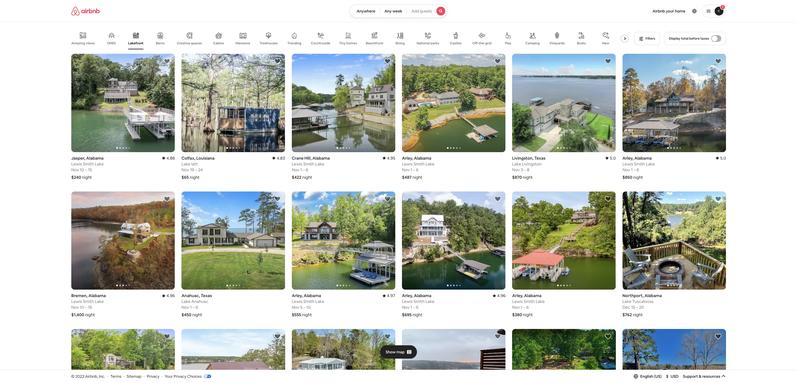 Task type: describe. For each thing, give the bounding box(es) containing it.
support & resources
[[683, 374, 720, 379]]

arley, for arley, alabama lewis smith lake nov 1 – 6 $695 night
[[402, 293, 413, 299]]

5
[[300, 305, 302, 310]]

lake inside jasper, alabama lewis smith lake nov 10 – 15 $240 night
[[95, 161, 104, 167]]

alabama for jasper, alabama lewis smith lake nov 10 – 15 $240 night
[[86, 156, 103, 161]]

lake inside arley, alabama lewis smith lake nov 1 – 6 $695 night
[[425, 299, 434, 304]]

smith inside crane hill, alabama lewis smith lake nov 1 – 6 $422 night
[[303, 161, 314, 167]]

15 for $1,400
[[88, 305, 92, 310]]

texas for livingston
[[534, 156, 545, 161]]

omg!
[[107, 41, 116, 46]]

lakefront
[[128, 41, 143, 46]]

2 privacy from the left
[[174, 374, 186, 379]]

1 inside arley, alabama lewis smith lake nov 1 – 6 $380 night
[[521, 305, 522, 310]]

parks
[[430, 41, 439, 45]]

$65
[[181, 175, 189, 180]]

nov inside jasper, alabama lewis smith lake nov 10 – 15 $240 night
[[71, 167, 79, 172]]

nov inside "anahuac, texas lake anahuac nov 1 – 6 $450 night"
[[181, 305, 189, 310]]

1 add to wishlist: jasper, alabama image from the top
[[164, 58, 170, 65]]

night inside "arley, alabama lewis smith lake nov 5 – 10 $555 night"
[[302, 312, 312, 318]]

anahuac
[[191, 299, 208, 304]]

1 privacy from the left
[[147, 374, 159, 379]]

$762
[[622, 312, 632, 318]]

terms
[[110, 374, 121, 379]]

lewis for arley, alabama lewis smith lake nov 5 – 10 $555 night
[[292, 299, 302, 304]]

countryside
[[311, 41, 330, 46]]

sitemap
[[127, 374, 141, 379]]

lewis for arley, alabama lewis smith lake nov 1 – 6 $380 night
[[512, 299, 523, 304]]

– inside livingston, texas lake livingston nov 3 – 8 $870 night
[[524, 167, 526, 172]]

your privacy choices
[[165, 374, 202, 379]]

terms link
[[110, 374, 121, 379]]

night inside arley, alabama lewis smith lake nov 1 – 6 $380 night
[[523, 312, 533, 318]]

2023
[[75, 374, 84, 379]]

livingston, texas lake livingston nov 3 – 8 $870 night
[[512, 156, 545, 180]]

tiny homes
[[339, 41, 357, 46]]

arley, for arley, alabama lewis smith lake nov 5 – 10 $555 night
[[292, 293, 303, 299]]

amazing
[[71, 41, 85, 45]]

3
[[521, 167, 523, 172]]

4.97
[[387, 293, 395, 299]]

night inside "anahuac, texas lake anahuac nov 1 – 6 $450 night"
[[192, 312, 202, 318]]

$240
[[71, 175, 81, 180]]

nov inside arley, alabama lewis smith lake nov 1 – 6 $850 night
[[622, 167, 630, 172]]

$870
[[512, 175, 522, 180]]

alabama inside crane hill, alabama lewis smith lake nov 1 – 6 $422 night
[[312, 156, 330, 161]]

show map button
[[380, 346, 417, 359]]

19
[[190, 167, 194, 172]]

alabama for bremen, alabama lewis smith lake nov 10 – 15 $1,400 night
[[88, 293, 106, 299]]

homes
[[346, 41, 357, 46]]

any week
[[384, 9, 402, 14]]

add to wishlist: arley, alabama image for $487
[[494, 58, 501, 65]]

add guests
[[412, 9, 432, 14]]

english (us)
[[640, 374, 662, 379]]

add
[[412, 9, 419, 14]]

– inside arley, alabama lewis smith lake nov 1 – 6 $695 night
[[413, 305, 415, 310]]

national parks
[[417, 41, 439, 45]]

colfax,
[[181, 156, 195, 161]]

lake inside colfax, louisiana lake iatt nov 19 – 24 $65 night
[[181, 161, 190, 167]]

crane hill, alabama lewis smith lake nov 1 – 6 $422 night
[[292, 156, 330, 180]]

none search field containing anywhere
[[350, 4, 447, 18]]

night inside jasper, alabama lewis smith lake nov 10 – 15 $240 night
[[82, 175, 92, 180]]

inc.
[[99, 374, 105, 379]]

10 inside "arley, alabama lewis smith lake nov 5 – 10 $555 night"
[[306, 305, 311, 310]]

week
[[392, 9, 402, 14]]

night inside the northport, alabama lake tuscaloosa dec 15 – 20 $762 night
[[633, 312, 643, 318]]

smith for arley, alabama lewis smith lake nov 1 – 6 $850 night
[[634, 161, 645, 167]]

alabama for arley, alabama lewis smith lake nov 1 – 6 $695 night
[[414, 293, 431, 299]]

6 inside crane hill, alabama lewis smith lake nov 1 – 6 $422 night
[[306, 167, 308, 172]]

– inside the northport, alabama lake tuscaloosa dec 15 – 20 $762 night
[[636, 305, 638, 310]]

15 for $240
[[88, 167, 92, 172]]

tuscaloosa
[[632, 299, 653, 304]]

privacy link
[[147, 374, 159, 379]]

– inside arley, alabama lewis smith lake nov 1 – 6 $487 night
[[413, 167, 415, 172]]

4.95 out of 5 average rating image
[[382, 156, 395, 161]]

1 inside arley, alabama lewis smith lake nov 1 – 6 $850 night
[[631, 167, 633, 172]]

$380
[[512, 312, 522, 318]]

1 add to wishlist: arley, alabama image from the top
[[494, 196, 501, 202]]

(us)
[[654, 374, 662, 379]]

cabins
[[213, 41, 224, 46]]

1 inside arley, alabama lewis smith lake nov 1 – 6 $487 night
[[410, 167, 412, 172]]

the-
[[479, 41, 485, 45]]

arley, alabama lewis smith lake nov 1 – 6 $380 night
[[512, 293, 545, 318]]

camping
[[525, 41, 540, 46]]

nov inside arley, alabama lewis smith lake nov 1 – 6 $695 night
[[402, 305, 409, 310]]

bremen, alabama lewis smith lake nov 10 – 15 $1,400 night
[[71, 293, 106, 318]]

english (us) button
[[634, 374, 662, 379]]

colfax, louisiana lake iatt nov 19 – 24 $65 night
[[181, 156, 214, 180]]

$422
[[292, 175, 301, 180]]

any week button
[[380, 4, 407, 18]]

1 vertical spatial add to wishlist: crane hill, alabama image
[[274, 334, 281, 340]]

add to wishlist: arley, alabama image for $555
[[384, 196, 391, 202]]

lewis for arley, alabama lewis smith lake nov 1 – 6 $487 night
[[402, 161, 413, 167]]

group containing amazing views
[[71, 28, 631, 49]]

– inside "anahuac, texas lake anahuac nov 1 – 6 $450 night"
[[193, 305, 195, 310]]

views
[[86, 41, 95, 45]]

– inside jasper, alabama lewis smith lake nov 10 – 15 $240 night
[[85, 167, 87, 172]]

anahuac, texas lake anahuac nov 1 – 6 $450 night
[[181, 293, 212, 318]]

$450
[[181, 312, 191, 318]]

airbnb
[[653, 9, 665, 14]]

night inside bremen, alabama lewis smith lake nov 10 – 15 $1,400 night
[[85, 312, 95, 318]]

barns
[[156, 41, 164, 46]]

night inside arley, alabama lewis smith lake nov 1 – 6 $487 night
[[412, 175, 422, 180]]

display total before taxes button
[[664, 32, 726, 45]]

lake inside "anahuac, texas lake anahuac nov 1 – 6 $450 night"
[[181, 299, 190, 304]]

your
[[165, 374, 173, 379]]

1 inside arley, alabama lewis smith lake nov 1 – 6 $695 night
[[410, 305, 412, 310]]

creative spaces
[[177, 41, 202, 46]]

4.96 for bremen, alabama lewis smith lake nov 10 – 15 $1,400 night
[[166, 293, 175, 299]]

before
[[689, 36, 700, 41]]

northport,
[[622, 293, 644, 299]]

lake inside arley, alabama lewis smith lake nov 1 – 6 $380 night
[[536, 299, 545, 304]]

2 add to wishlist: jasper, alabama image from the top
[[164, 334, 170, 340]]

smith for arley, alabama lewis smith lake nov 1 – 6 $380 night
[[524, 299, 535, 304]]

jasper,
[[71, 156, 85, 161]]

alabama for arley, alabama lewis smith lake nov 1 – 6 $380 night
[[524, 293, 541, 299]]

$
[[666, 374, 668, 379]]

off-
[[472, 41, 479, 45]]

6 for arley, alabama lewis smith lake nov 1 – 6 $380 night
[[526, 305, 529, 310]]

anywhere
[[357, 9, 375, 14]]

support & resources button
[[683, 374, 726, 379]]

lewis for arley, alabama lewis smith lake nov 1 – 6 $695 night
[[402, 299, 413, 304]]

smith for arley, alabama lewis smith lake nov 1 – 6 $487 night
[[413, 161, 424, 167]]

– inside "arley, alabama lewis smith lake nov 5 – 10 $555 night"
[[303, 305, 305, 310]]

grid
[[485, 41, 491, 45]]

5.0 for arley, alabama lewis smith lake nov 1 – 6 $850 night
[[720, 156, 726, 161]]

taxes
[[700, 36, 709, 41]]

new
[[602, 41, 609, 46]]

4.86 out of 5 average rating image
[[162, 156, 175, 161]]

airbnb your home
[[653, 9, 685, 14]]

– inside arley, alabama lewis smith lake nov 1 – 6 $380 night
[[523, 305, 525, 310]]

airbnb your home link
[[649, 5, 689, 17]]

english
[[640, 374, 653, 379]]

– inside crane hill, alabama lewis smith lake nov 1 – 6 $422 night
[[303, 167, 305, 172]]

any
[[384, 9, 392, 14]]

alabama for arley, alabama lewis smith lake nov 1 – 6 $850 night
[[634, 156, 652, 161]]

– inside bremen, alabama lewis smith lake nov 10 – 15 $1,400 night
[[85, 305, 87, 310]]

$555
[[292, 312, 301, 318]]

smith for arley, alabama lewis smith lake nov 5 – 10 $555 night
[[303, 299, 314, 304]]

sitemap link
[[127, 374, 141, 379]]

4.95
[[387, 156, 395, 161]]

livingston
[[522, 161, 542, 167]]

lewis inside crane hill, alabama lewis smith lake nov 1 – 6 $422 night
[[292, 161, 302, 167]]

bremen,
[[71, 293, 87, 299]]

4.97 out of 5 average rating image
[[382, 293, 395, 299]]

5.0 for livingston, texas lake livingston nov 3 – 8 $870 night
[[610, 156, 616, 161]]

guests
[[420, 9, 432, 14]]

louisiana
[[196, 156, 214, 161]]

hill,
[[304, 156, 311, 161]]

total
[[681, 36, 688, 41]]

nov inside colfax, louisiana lake iatt nov 19 – 24 $65 night
[[181, 167, 189, 172]]

home
[[675, 9, 685, 14]]



Task type: vqa. For each thing, say whether or not it's contained in the screenshot.


Task type: locate. For each thing, give the bounding box(es) containing it.
6 for arley, alabama lewis smith lake nov 1 – 6 $487 night
[[416, 167, 418, 172]]

texas
[[534, 156, 545, 161], [201, 293, 212, 299]]

10 for $240
[[80, 167, 84, 172]]

0 horizontal spatial add to wishlist: crane hill, alabama image
[[274, 334, 281, 340]]

national
[[417, 41, 430, 45]]

15 inside jasper, alabama lewis smith lake nov 10 – 15 $240 night
[[88, 167, 92, 172]]

iatt
[[191, 161, 198, 167]]

nov up $487
[[402, 167, 409, 172]]

4.96 out of 5 average rating image
[[162, 293, 175, 299]]

10 up $1,400
[[80, 305, 84, 310]]

–
[[85, 167, 87, 172], [195, 167, 197, 172], [413, 167, 415, 172], [524, 167, 526, 172], [303, 167, 305, 172], [633, 167, 636, 172], [85, 305, 87, 310], [193, 305, 195, 310], [413, 305, 415, 310], [523, 305, 525, 310], [303, 305, 305, 310], [636, 305, 638, 310]]

lewis inside arley, alabama lewis smith lake nov 1 – 6 $380 night
[[512, 299, 523, 304]]

texas for anahuac
[[201, 293, 212, 299]]

livingston,
[[512, 156, 533, 161]]

night inside arley, alabama lewis smith lake nov 1 – 6 $850 night
[[633, 175, 643, 180]]

add to wishlist: crane hill, alabama image
[[384, 58, 391, 65], [274, 334, 281, 340]]

– inside arley, alabama lewis smith lake nov 1 – 6 $850 night
[[633, 167, 636, 172]]

lewis inside bremen, alabama lewis smith lake nov 10 – 15 $1,400 night
[[71, 299, 82, 304]]

smith inside bremen, alabama lewis smith lake nov 10 – 15 $1,400 night
[[83, 299, 94, 304]]

night down '20' at the right bottom of page
[[633, 312, 643, 318]]

night right $380
[[523, 312, 533, 318]]

1 vertical spatial add to wishlist: livingston, texas image
[[715, 334, 721, 340]]

2 4.96 from the left
[[497, 293, 505, 299]]

treehouses
[[259, 41, 278, 46]]

resources
[[702, 374, 720, 379]]

lewis inside jasper, alabama lewis smith lake nov 10 – 15 $240 night
[[71, 161, 82, 167]]

beachfront
[[366, 41, 383, 46]]

nov inside bremen, alabama lewis smith lake nov 10 – 15 $1,400 night
[[71, 305, 79, 310]]

smith for bremen, alabama lewis smith lake nov 10 – 15 $1,400 night
[[83, 299, 94, 304]]

10 inside jasper, alabama lewis smith lake nov 10 – 15 $240 night
[[80, 167, 84, 172]]

1 inside crane hill, alabama lewis smith lake nov 1 – 6 $422 night
[[300, 167, 302, 172]]

night right $1,400
[[85, 312, 95, 318]]

nov left '3' at the top right of page
[[512, 167, 520, 172]]

texas inside livingston, texas lake livingston nov 3 – 8 $870 night
[[534, 156, 545, 161]]

alabama for northport, alabama lake tuscaloosa dec 15 – 20 $762 night
[[644, 293, 662, 299]]

6 for arley, alabama lewis smith lake nov 1 – 6 $850 night
[[636, 167, 639, 172]]

texas up the livingston
[[534, 156, 545, 161]]

arley, alabama lewis smith lake nov 1 – 6 $487 night
[[402, 156, 434, 180]]

© 2023 airbnb, inc. ·
[[71, 374, 108, 379]]

lewis up 5
[[292, 299, 302, 304]]

group
[[71, 28, 631, 49], [71, 54, 175, 152], [181, 54, 285, 152], [292, 54, 395, 152], [402, 54, 505, 152], [512, 54, 616, 152], [622, 54, 797, 152], [71, 192, 175, 290], [181, 192, 285, 290], [292, 192, 395, 290], [402, 192, 505, 290], [512, 192, 616, 290], [622, 192, 726, 290], [71, 329, 175, 383], [181, 329, 285, 383], [292, 329, 395, 383], [402, 329, 505, 383], [512, 329, 616, 383], [622, 329, 726, 383]]

lewis down crane
[[292, 161, 302, 167]]

6
[[416, 167, 418, 172], [306, 167, 308, 172], [636, 167, 639, 172], [196, 305, 198, 310], [416, 305, 418, 310], [526, 305, 529, 310]]

skiing
[[395, 41, 405, 46]]

0 horizontal spatial texas
[[201, 293, 212, 299]]

night right $450
[[192, 312, 202, 318]]

1 5.0 from the left
[[610, 156, 616, 161]]

night right $487
[[412, 175, 422, 180]]

play
[[505, 41, 511, 46]]

smith for arley, alabama lewis smith lake nov 1 – 6 $695 night
[[413, 299, 424, 304]]

alabama for arley, alabama lewis smith lake nov 1 – 6 $487 night
[[414, 156, 431, 161]]

show map
[[386, 350, 405, 355]]

nov inside crane hill, alabama lewis smith lake nov 1 – 6 $422 night
[[292, 167, 299, 172]]

1 horizontal spatial 4.96
[[497, 293, 505, 299]]

lewis for jasper, alabama lewis smith lake nov 10 – 15 $240 night
[[71, 161, 82, 167]]

texas inside "anahuac, texas lake anahuac nov 1 – 6 $450 night"
[[201, 293, 212, 299]]

2 5.0 from the left
[[720, 156, 726, 161]]

arley, inside arley, alabama lewis smith lake nov 1 – 6 $695 night
[[402, 293, 413, 299]]

add to wishlist: crane hill, alabama image
[[384, 334, 391, 340]]

add to wishlist: colfax, louisiana image
[[274, 58, 281, 65]]

trending
[[287, 41, 301, 46]]

0 vertical spatial texas
[[534, 156, 545, 161]]

1 vertical spatial texas
[[201, 293, 212, 299]]

nov inside arley, alabama lewis smith lake nov 1 – 6 $487 night
[[402, 167, 409, 172]]

arley, right 5.0 out of 5 average rating image
[[622, 156, 633, 161]]

· left privacy link
[[144, 374, 145, 379]]

1 button
[[702, 4, 726, 18]]

1
[[722, 5, 723, 9], [410, 167, 412, 172], [300, 167, 302, 172], [631, 167, 633, 172], [190, 305, 192, 310], [410, 305, 412, 310], [521, 305, 522, 310]]

0 vertical spatial add to wishlist: crane hill, alabama image
[[384, 58, 391, 65]]

lake inside arley, alabama lewis smith lake nov 1 – 6 $487 night
[[425, 161, 434, 167]]

dec
[[622, 305, 630, 310]]

alabama inside arley, alabama lewis smith lake nov 1 – 6 $380 night
[[524, 293, 541, 299]]

arley, for arley, alabama lewis smith lake nov 1 – 6 $850 night
[[622, 156, 633, 161]]

night
[[82, 175, 92, 180], [190, 175, 199, 180], [412, 175, 422, 180], [523, 175, 533, 180], [302, 175, 312, 180], [633, 175, 643, 180], [85, 312, 95, 318], [192, 312, 202, 318], [412, 312, 422, 318], [523, 312, 533, 318], [302, 312, 312, 318], [633, 312, 643, 318]]

arley, inside "arley, alabama lewis smith lake nov 5 – 10 $555 night"
[[292, 293, 303, 299]]

6 inside arley, alabama lewis smith lake nov 1 – 6 $380 night
[[526, 305, 529, 310]]

smith inside "arley, alabama lewis smith lake nov 5 – 10 $555 night"
[[303, 299, 314, 304]]

add to wishlist: livingston, texas image
[[605, 58, 611, 65], [715, 334, 721, 340]]

night inside colfax, louisiana lake iatt nov 19 – 24 $65 night
[[190, 175, 199, 180]]

6 inside arley, alabama lewis smith lake nov 1 – 6 $487 night
[[416, 167, 418, 172]]

night inside arley, alabama lewis smith lake nov 1 – 6 $695 night
[[412, 312, 422, 318]]

smith for jasper, alabama lewis smith lake nov 10 – 15 $240 night
[[83, 161, 94, 167]]

smith inside arley, alabama lewis smith lake nov 1 – 6 $487 night
[[413, 161, 424, 167]]

texas up anahuac
[[201, 293, 212, 299]]

arley, right 4.95
[[402, 156, 413, 161]]

arley, up 5
[[292, 293, 303, 299]]

8
[[527, 167, 529, 172]]

6 inside "anahuac, texas lake anahuac nov 1 – 6 $450 night"
[[196, 305, 198, 310]]

smith inside jasper, alabama lewis smith lake nov 10 – 15 $240 night
[[83, 161, 94, 167]]

lewis up $380
[[512, 299, 523, 304]]

nov up $450
[[181, 305, 189, 310]]

airbnb,
[[85, 374, 98, 379]]

alabama inside jasper, alabama lewis smith lake nov 10 – 15 $240 night
[[86, 156, 103, 161]]

1 inside "anahuac, texas lake anahuac nov 1 – 6 $450 night"
[[190, 305, 192, 310]]

night right $850
[[633, 175, 643, 180]]

4.83 out of 5 average rating image
[[272, 156, 285, 161]]

display
[[669, 36, 680, 41]]

alabama
[[86, 156, 103, 161], [414, 156, 431, 161], [312, 156, 330, 161], [634, 156, 652, 161], [88, 293, 106, 299], [414, 293, 431, 299], [524, 293, 541, 299], [304, 293, 321, 299], [644, 293, 662, 299]]

0 horizontal spatial 5.0
[[610, 156, 616, 161]]

alabama inside "arley, alabama lewis smith lake nov 5 – 10 $555 night"
[[304, 293, 321, 299]]

$1,400
[[71, 312, 84, 318]]

lewis inside "arley, alabama lewis smith lake nov 5 – 10 $555 night"
[[292, 299, 302, 304]]

nov inside "arley, alabama lewis smith lake nov 5 – 10 $555 night"
[[292, 305, 299, 310]]

arley, inside arley, alabama lewis smith lake nov 1 – 6 $850 night
[[622, 156, 633, 161]]

·
[[107, 374, 108, 379], [124, 374, 124, 379], [144, 374, 145, 379], [162, 374, 163, 379]]

vineyards
[[549, 41, 565, 46]]

lewis inside arley, alabama lewis smith lake nov 1 – 6 $695 night
[[402, 299, 413, 304]]

night right $695
[[412, 312, 422, 318]]

nov up $695
[[402, 305, 409, 310]]

lewis for arley, alabama lewis smith lake nov 1 – 6 $850 night
[[622, 161, 633, 167]]

amazing views
[[71, 41, 95, 45]]

arley, inside arley, alabama lewis smith lake nov 1 – 6 $380 night
[[512, 293, 523, 299]]

nov up $850
[[622, 167, 630, 172]]

add to wishlist: jasper, alabama image
[[164, 58, 170, 65], [164, 334, 170, 340]]

5.0 out of 5 average rating image
[[605, 156, 616, 161]]

· right terms
[[124, 374, 124, 379]]

1 horizontal spatial add to wishlist: crane hill, alabama image
[[384, 58, 391, 65]]

6 inside arley, alabama lewis smith lake nov 1 – 6 $850 night
[[636, 167, 639, 172]]

20
[[639, 305, 644, 310]]

lake inside "arley, alabama lewis smith lake nov 5 – 10 $555 night"
[[315, 299, 324, 304]]

10 up $240 on the left of the page
[[80, 167, 84, 172]]

lewis up $850
[[622, 161, 633, 167]]

arley, for arley, alabama lewis smith lake nov 1 – 6 $380 night
[[512, 293, 523, 299]]

2 · from the left
[[124, 374, 124, 379]]

15 inside the northport, alabama lake tuscaloosa dec 15 – 20 $762 night
[[631, 305, 635, 310]]

night inside livingston, texas lake livingston nov 3 – 8 $870 night
[[523, 175, 533, 180]]

add to wishlist: burkeville, texas image
[[605, 334, 611, 340]]

0 horizontal spatial 4.96
[[166, 293, 175, 299]]

nov up $1,400
[[71, 305, 79, 310]]

smith inside arley, alabama lewis smith lake nov 1 – 6 $380 night
[[524, 299, 535, 304]]

crane
[[292, 156, 303, 161]]

arley,
[[402, 156, 413, 161], [622, 156, 633, 161], [402, 293, 413, 299], [512, 293, 523, 299], [292, 293, 303, 299]]

map
[[397, 350, 405, 355]]

10 for $1,400
[[80, 305, 84, 310]]

4.96 out of 5 average rating image
[[493, 293, 505, 299]]

1 · from the left
[[107, 374, 108, 379]]

– inside colfax, louisiana lake iatt nov 19 – 24 $65 night
[[195, 167, 197, 172]]

jasper, alabama lewis smith lake nov 10 – 15 $240 night
[[71, 156, 104, 180]]

nov left 5
[[292, 305, 299, 310]]

6 inside arley, alabama lewis smith lake nov 1 – 6 $695 night
[[416, 305, 418, 310]]

$ usd
[[666, 374, 679, 379]]

lake inside the northport, alabama lake tuscaloosa dec 15 – 20 $762 night
[[622, 299, 631, 304]]

off-the-grid
[[472, 41, 491, 45]]

northport, alabama lake tuscaloosa dec 15 – 20 $762 night
[[622, 293, 662, 318]]

alabama for arley, alabama lewis smith lake nov 5 – 10 $555 night
[[304, 293, 321, 299]]

night down 5
[[302, 312, 312, 318]]

alabama inside arley, alabama lewis smith lake nov 1 – 6 $850 night
[[634, 156, 652, 161]]

your privacy choices link
[[165, 374, 211, 380]]

arley, alabama lewis smith lake nov 5 – 10 $555 night
[[292, 293, 324, 318]]

tiny
[[339, 41, 346, 46]]

night right $422
[[302, 175, 312, 180]]

smith inside arley, alabama lewis smith lake nov 1 – 6 $695 night
[[413, 299, 424, 304]]

creative
[[177, 41, 190, 46]]

alabama inside arley, alabama lewis smith lake nov 1 – 6 $695 night
[[414, 293, 431, 299]]

lewis down bremen,
[[71, 299, 82, 304]]

alabama inside bremen, alabama lewis smith lake nov 10 – 15 $1,400 night
[[88, 293, 106, 299]]

alabama inside arley, alabama lewis smith lake nov 1 – 6 $487 night
[[414, 156, 431, 161]]

4 · from the left
[[162, 374, 163, 379]]

1 horizontal spatial add to wishlist: livingston, texas image
[[715, 334, 721, 340]]

10 right 5
[[306, 305, 311, 310]]

1 horizontal spatial texas
[[534, 156, 545, 161]]

lewis up $695
[[402, 299, 413, 304]]

6 for arley, alabama lewis smith lake nov 1 – 6 $695 night
[[416, 305, 418, 310]]

smith
[[83, 161, 94, 167], [413, 161, 424, 167], [303, 161, 314, 167], [634, 161, 645, 167], [83, 299, 94, 304], [413, 299, 424, 304], [524, 299, 535, 304], [303, 299, 314, 304]]

None search field
[[350, 4, 447, 18]]

· left 'your' on the bottom left of page
[[162, 374, 163, 379]]

arley, alabama lewis smith lake nov 1 – 6 $850 night
[[622, 156, 655, 180]]

lewis inside arley, alabama lewis smith lake nov 1 – 6 $487 night
[[402, 161, 413, 167]]

5.0 out of 5 average rating image
[[716, 156, 726, 161]]

show
[[386, 350, 396, 355]]

lake
[[95, 161, 104, 167], [181, 161, 190, 167], [425, 161, 434, 167], [512, 161, 521, 167], [315, 161, 324, 167], [646, 161, 655, 167], [95, 299, 104, 304], [181, 299, 190, 304], [425, 299, 434, 304], [536, 299, 545, 304], [315, 299, 324, 304], [622, 299, 631, 304]]

privacy
[[147, 374, 159, 379], [174, 374, 186, 379]]

3 · from the left
[[144, 374, 145, 379]]

mansions
[[235, 41, 250, 46]]

· right inc.
[[107, 374, 108, 379]]

©
[[71, 374, 75, 379]]

4.83
[[277, 156, 285, 161]]

nov up $240 on the left of the page
[[71, 167, 79, 172]]

nov inside livingston, texas lake livingston nov 3 – 8 $870 night
[[512, 167, 520, 172]]

1 vertical spatial add to wishlist: arley, alabama image
[[494, 334, 501, 340]]

0 vertical spatial add to wishlist: livingston, texas image
[[605, 58, 611, 65]]

lewis up $487
[[402, 161, 413, 167]]

lewis inside arley, alabama lewis smith lake nov 1 – 6 $850 night
[[622, 161, 633, 167]]

nov inside arley, alabama lewis smith lake nov 1 – 6 $380 night
[[512, 305, 520, 310]]

anahuac,
[[181, 293, 200, 299]]

add to wishlist: anahuac, texas image
[[274, 196, 281, 202]]

0 vertical spatial add to wishlist: arley, alabama image
[[494, 196, 501, 202]]

arley, right 4.96 out of 5 average rating image
[[512, 293, 523, 299]]

1 vertical spatial add to wishlist: jasper, alabama image
[[164, 334, 170, 340]]

arley, inside arley, alabama lewis smith lake nov 1 – 6 $487 night
[[402, 156, 413, 161]]

alabama inside the northport, alabama lake tuscaloosa dec 15 – 20 $762 night
[[644, 293, 662, 299]]

$695
[[402, 312, 412, 318]]

lake inside livingston, texas lake livingston nov 3 – 8 $870 night
[[512, 161, 521, 167]]

10 inside bremen, alabama lewis smith lake nov 10 – 15 $1,400 night
[[80, 305, 84, 310]]

lewis for bremen, alabama lewis smith lake nov 10 – 15 $1,400 night
[[71, 299, 82, 304]]

1 4.96 from the left
[[166, 293, 175, 299]]

nov up $380
[[512, 305, 520, 310]]

4.86
[[166, 156, 175, 161]]

anywhere button
[[350, 4, 380, 18]]

display total before taxes
[[669, 36, 709, 41]]

add to wishlist: arley, alabama image for $850
[[715, 58, 721, 65]]

lake inside bremen, alabama lewis smith lake nov 10 – 15 $1,400 night
[[95, 299, 104, 304]]

0 horizontal spatial add to wishlist: livingston, texas image
[[605, 58, 611, 65]]

your
[[666, 9, 674, 14]]

privacy right 'your' on the bottom left of page
[[174, 374, 186, 379]]

$487
[[402, 175, 412, 180]]

night right $240 on the left of the page
[[82, 175, 92, 180]]

lake inside arley, alabama lewis smith lake nov 1 – 6 $850 night
[[646, 161, 655, 167]]

filters button
[[634, 32, 660, 45]]

night down 19
[[190, 175, 199, 180]]

nov left 19
[[181, 167, 189, 172]]

4.96
[[166, 293, 175, 299], [497, 293, 505, 299]]

night down 8
[[523, 175, 533, 180]]

spaces
[[191, 41, 202, 46]]

24
[[198, 167, 203, 172]]

night inside crane hill, alabama lewis smith lake nov 1 – 6 $422 night
[[302, 175, 312, 180]]

smith inside arley, alabama lewis smith lake nov 1 – 6 $850 night
[[634, 161, 645, 167]]

1 horizontal spatial privacy
[[174, 374, 186, 379]]

2 add to wishlist: arley, alabama image from the top
[[494, 334, 501, 340]]

add to wishlist: northport, alabama image
[[715, 196, 721, 202]]

add to wishlist: arley, alabama image
[[494, 58, 501, 65], [715, 58, 721, 65], [384, 196, 391, 202], [605, 196, 611, 202]]

1 inside dropdown button
[[722, 5, 723, 9]]

4.96 for arley, alabama lewis smith lake nov 1 – 6 $695 night
[[497, 293, 505, 299]]

profile element
[[454, 0, 726, 22]]

lake inside crane hill, alabama lewis smith lake nov 1 – 6 $422 night
[[315, 161, 324, 167]]

choices
[[187, 374, 202, 379]]

arley, right the 4.97
[[402, 293, 413, 299]]

1 horizontal spatial 5.0
[[720, 156, 726, 161]]

0 horizontal spatial privacy
[[147, 374, 159, 379]]

5.0
[[610, 156, 616, 161], [720, 156, 726, 161]]

support
[[683, 374, 698, 379]]

arley, for arley, alabama lewis smith lake nov 1 – 6 $487 night
[[402, 156, 413, 161]]

add to wishlist: bremen, alabama image
[[164, 196, 170, 202]]

add to wishlist: arley, alabama image
[[494, 196, 501, 202], [494, 334, 501, 340]]

0 vertical spatial add to wishlist: jasper, alabama image
[[164, 58, 170, 65]]

add to wishlist: arley, alabama image for $380
[[605, 196, 611, 202]]

privacy left 'your' on the bottom left of page
[[147, 374, 159, 379]]

nov
[[71, 167, 79, 172], [181, 167, 189, 172], [402, 167, 409, 172], [512, 167, 520, 172], [292, 167, 299, 172], [622, 167, 630, 172], [71, 305, 79, 310], [181, 305, 189, 310], [402, 305, 409, 310], [512, 305, 520, 310], [292, 305, 299, 310]]

15 inside bremen, alabama lewis smith lake nov 10 – 15 $1,400 night
[[88, 305, 92, 310]]

add guests button
[[407, 4, 447, 18]]

nov up $422
[[292, 167, 299, 172]]

lewis down jasper,
[[71, 161, 82, 167]]



